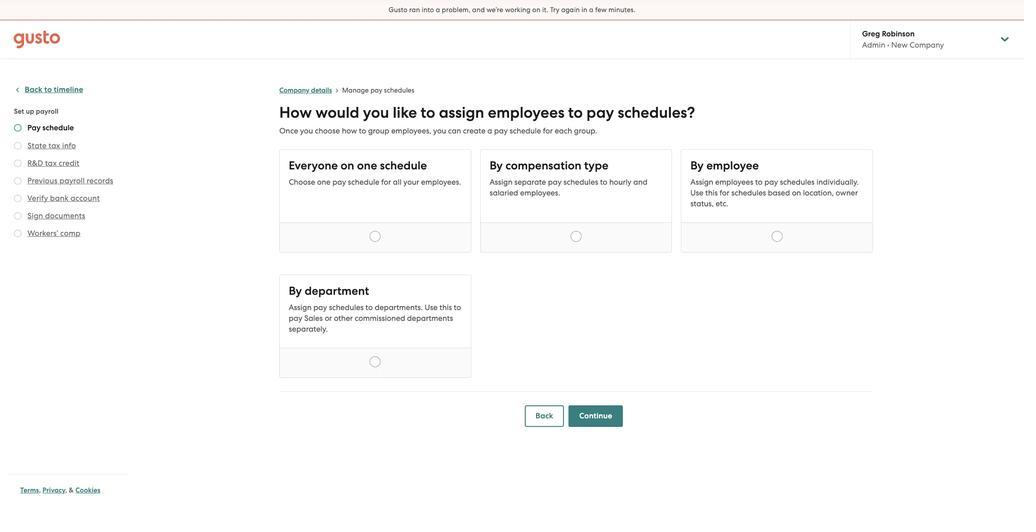 Task type: vqa. For each thing, say whether or not it's contained in the screenshot.
the middle I-
no



Task type: locate. For each thing, give the bounding box(es) containing it.
2 , from the left
[[65, 487, 67, 495]]

schedules up other
[[329, 303, 364, 312]]

company right 'new'
[[910, 40, 944, 49]]

None radio
[[370, 231, 381, 242]]

gusto ran into a problem, and we're working on it. try again in a few minutes.
[[389, 6, 635, 14]]

privacy link
[[43, 487, 65, 495]]

0 vertical spatial tax
[[49, 141, 60, 150]]

check image
[[14, 124, 22, 132]]

once
[[279, 126, 298, 135]]

assign
[[490, 178, 512, 187], [690, 178, 713, 187], [289, 303, 312, 312]]

on left it.
[[532, 6, 540, 14]]

documents
[[45, 211, 85, 220]]

group
[[368, 126, 389, 135]]

check image for verify
[[14, 195, 22, 202]]

1 horizontal spatial ,
[[65, 487, 67, 495]]

one up choose one pay schedule for all your employees. on the left top
[[357, 159, 377, 173]]

tax right the r&d
[[45, 159, 57, 168]]

0 horizontal spatial payroll
[[36, 107, 58, 116]]

1 vertical spatial company
[[279, 86, 309, 94]]

0 horizontal spatial by
[[289, 284, 302, 298]]

&
[[69, 487, 74, 495]]

use inside assign employees to pay schedules individually. use this for schedules based on location, owner status, etc.
[[690, 188, 703, 197]]

1 horizontal spatial this
[[705, 188, 718, 197]]

back
[[25, 85, 42, 94], [536, 411, 553, 421]]

, left &
[[65, 487, 67, 495]]

previous payroll records button
[[27, 175, 113, 186]]

back link
[[525, 406, 564, 427]]

0 vertical spatial back
[[25, 85, 42, 94]]

0 horizontal spatial ,
[[39, 487, 41, 495]]

continue button
[[568, 406, 623, 427]]

to inside button
[[44, 85, 52, 94]]

schedule up state tax info
[[42, 123, 74, 133]]

you up group
[[363, 103, 389, 122]]

previous
[[27, 176, 58, 185]]

r&d tax credit
[[27, 159, 79, 168]]

1 horizontal spatial payroll
[[59, 176, 85, 185]]

use up status,
[[690, 188, 703, 197]]

1 vertical spatial payroll
[[59, 176, 85, 185]]

employees.
[[421, 178, 461, 187], [520, 188, 560, 197]]

back for back
[[536, 411, 553, 421]]

0 vertical spatial employees.
[[421, 178, 461, 187]]

employees down employee
[[715, 178, 753, 187]]

2 vertical spatial for
[[720, 188, 729, 197]]

employees. down separate
[[520, 188, 560, 197]]

verify
[[27, 194, 48, 203]]

use inside the assign pay schedules to departments. use this to pay sales or other commissioned departments separately.
[[425, 303, 438, 312]]

individually.
[[816, 178, 859, 187]]

1 horizontal spatial by
[[490, 159, 503, 173]]

assign inside the assign pay schedules to departments. use this to pay sales or other commissioned departments separately.
[[289, 303, 312, 312]]

tax inside the r&d tax credit button
[[45, 159, 57, 168]]

choose one pay schedule for all your employees.
[[289, 178, 461, 187]]

to inside assign employees to pay schedules individually. use this for schedules based on location, owner status, etc.
[[755, 178, 762, 187]]

one down everyone
[[317, 178, 331, 187]]

comp
[[60, 229, 80, 238]]

privacy
[[43, 487, 65, 495]]

1 horizontal spatial use
[[690, 188, 703, 197]]

a
[[436, 6, 440, 14], [589, 6, 593, 14], [487, 126, 492, 135]]

1 check image from the top
[[14, 142, 22, 150]]

0 vertical spatial employees
[[488, 103, 564, 122]]

pay right manage
[[370, 86, 382, 94]]

2 vertical spatial on
[[792, 188, 801, 197]]

1 vertical spatial tax
[[45, 159, 57, 168]]

minutes.
[[608, 6, 635, 14]]

everyone
[[289, 159, 338, 173]]

for left all
[[381, 178, 391, 187]]

schedule
[[42, 123, 74, 133], [510, 126, 541, 135], [380, 159, 427, 173], [348, 178, 379, 187]]

pay up based
[[764, 178, 778, 187]]

assign inside assign employees to pay schedules individually. use this for schedules based on location, owner status, etc.
[[690, 178, 713, 187]]

employees inside the how would you like to assign employees to pay schedules? once you choose how to group employees, you can create a pay schedule for each group.
[[488, 103, 564, 122]]

2 horizontal spatial on
[[792, 188, 801, 197]]

1 vertical spatial employees.
[[520, 188, 560, 197]]

by up separately.
[[289, 284, 302, 298]]

to inside assign separate pay schedules to hourly and salaried employees.
[[600, 178, 607, 187]]

1 vertical spatial one
[[317, 178, 331, 187]]

check image for r&d
[[14, 160, 22, 167]]

2 check image from the top
[[14, 160, 22, 167]]

check image left the r&d
[[14, 160, 22, 167]]

employees,
[[391, 126, 431, 135]]

tax inside state tax info button
[[49, 141, 60, 150]]

0 horizontal spatial and
[[472, 6, 485, 14]]

1 vertical spatial back
[[536, 411, 553, 421]]

based
[[768, 188, 790, 197]]

create
[[463, 126, 486, 135]]

assign up 'sales'
[[289, 303, 312, 312]]

this up departments
[[440, 303, 452, 312]]

employees. inside assign separate pay schedules to hourly and salaried employees.
[[520, 188, 560, 197]]

1 horizontal spatial a
[[487, 126, 492, 135]]

None button
[[279, 149, 471, 253], [480, 149, 672, 253], [681, 149, 873, 253], [279, 275, 471, 378], [279, 149, 471, 253], [480, 149, 672, 253], [681, 149, 873, 253], [279, 275, 471, 378]]

payroll down 'credit'
[[59, 176, 85, 185]]

for up etc.
[[720, 188, 729, 197]]

4 check image from the top
[[14, 195, 22, 202]]

by up the salaried
[[490, 159, 503, 173]]

0 vertical spatial payroll
[[36, 107, 58, 116]]

timeline
[[54, 85, 83, 94]]

check image left sign
[[14, 212, 22, 220]]

you left can
[[433, 126, 446, 135]]

5 check image from the top
[[14, 212, 22, 220]]

schedules left based
[[731, 188, 766, 197]]

gusto
[[389, 6, 408, 14]]

0 horizontal spatial use
[[425, 303, 438, 312]]

on
[[532, 6, 540, 14], [341, 159, 354, 173], [792, 188, 801, 197]]

company up how in the top left of the page
[[279, 86, 309, 94]]

try
[[550, 6, 559, 14]]

0 horizontal spatial for
[[381, 178, 391, 187]]

check image left 'verify'
[[14, 195, 22, 202]]

into
[[422, 6, 434, 14]]

schedules down type
[[563, 178, 598, 187]]

this inside assign employees to pay schedules individually. use this for schedules based on location, owner status, etc.
[[705, 188, 718, 197]]

0 horizontal spatial this
[[440, 303, 452, 312]]

check image
[[14, 142, 22, 150], [14, 160, 22, 167], [14, 177, 22, 185], [14, 195, 22, 202], [14, 212, 22, 220], [14, 230, 22, 237]]

by
[[490, 159, 503, 173], [690, 159, 704, 173], [289, 284, 302, 298]]

a right in
[[589, 6, 593, 14]]

1 horizontal spatial assign
[[490, 178, 512, 187]]

on right based
[[792, 188, 801, 197]]

tax
[[49, 141, 60, 150], [45, 159, 57, 168]]

0 horizontal spatial on
[[341, 159, 354, 173]]

employees
[[488, 103, 564, 122], [715, 178, 753, 187]]

pay schedule list
[[14, 123, 125, 241]]

each
[[555, 126, 572, 135]]

for
[[543, 126, 553, 135], [381, 178, 391, 187], [720, 188, 729, 197]]

employees inside assign employees to pay schedules individually. use this for schedules based on location, owner status, etc.
[[715, 178, 753, 187]]

employees up "each"
[[488, 103, 564, 122]]

1 horizontal spatial one
[[357, 159, 377, 173]]

6 check image from the top
[[14, 230, 22, 237]]

payroll
[[36, 107, 58, 116], [59, 176, 85, 185]]

how
[[279, 103, 312, 122]]

2 horizontal spatial by
[[690, 159, 704, 173]]

for left "each"
[[543, 126, 553, 135]]

hourly
[[609, 178, 631, 187]]

workers'
[[27, 229, 58, 238]]

1 horizontal spatial company
[[910, 40, 944, 49]]

owner
[[836, 188, 858, 197]]

and left we're
[[472, 6, 485, 14]]

back to timeline
[[25, 85, 83, 94]]

assign up status,
[[690, 178, 713, 187]]

assign pay schedules to departments. use this to pay sales or other commissioned departments separately.
[[289, 303, 461, 334]]

you right the 'once'
[[300, 126, 313, 135]]

2 horizontal spatial you
[[433, 126, 446, 135]]

tax left info
[[49, 141, 60, 150]]

payroll up pay schedule
[[36, 107, 58, 116]]

employees. right your
[[421, 178, 461, 187]]

check image down check icon
[[14, 142, 22, 150]]

payroll inside button
[[59, 176, 85, 185]]

schedules up based
[[780, 178, 815, 187]]

assign for compensation
[[490, 178, 512, 187]]

assign up the salaried
[[490, 178, 512, 187]]

1 vertical spatial use
[[425, 303, 438, 312]]

0 vertical spatial for
[[543, 126, 553, 135]]

schedule left "each"
[[510, 126, 541, 135]]

on up choose one pay schedule for all your employees. on the left top
[[341, 159, 354, 173]]

, left privacy link
[[39, 487, 41, 495]]

company inside greg robinson admin • new company
[[910, 40, 944, 49]]

and right hourly
[[633, 178, 648, 187]]

for inside assign employees to pay schedules individually. use this for schedules based on location, owner status, etc.
[[720, 188, 729, 197]]

0 horizontal spatial employees.
[[421, 178, 461, 187]]

0 horizontal spatial one
[[317, 178, 331, 187]]

working
[[505, 6, 531, 14]]

pay
[[370, 86, 382, 94], [586, 103, 614, 122], [494, 126, 508, 135], [332, 178, 346, 187], [548, 178, 562, 187], [764, 178, 778, 187], [313, 303, 327, 312], [289, 314, 302, 323]]

1 horizontal spatial and
[[633, 178, 648, 187]]

a right create
[[487, 126, 492, 135]]

manage pay schedules
[[342, 86, 414, 94]]

use up departments
[[425, 303, 438, 312]]

by for by compensation type
[[490, 159, 503, 173]]

greg robinson admin • new company
[[862, 29, 944, 49]]

check image for workers'
[[14, 230, 22, 237]]

0 vertical spatial company
[[910, 40, 944, 49]]

this up status,
[[705, 188, 718, 197]]

r&d tax credit button
[[27, 158, 79, 169]]

assign employees to pay schedules individually. use this for schedules based on location, owner status, etc.
[[690, 178, 859, 208]]

2 horizontal spatial assign
[[690, 178, 713, 187]]

1 horizontal spatial employees
[[715, 178, 753, 187]]

None radio
[[571, 231, 581, 242], [772, 231, 782, 242], [370, 357, 381, 367], [571, 231, 581, 242], [772, 231, 782, 242], [370, 357, 381, 367]]

1 horizontal spatial for
[[543, 126, 553, 135]]

•
[[887, 40, 889, 49]]

assign separate pay schedules to hourly and salaried employees.
[[490, 178, 648, 197]]

a inside the how would you like to assign employees to pay schedules? once you choose how to group employees, you can create a pay schedule for each group.
[[487, 126, 492, 135]]

,
[[39, 487, 41, 495], [65, 487, 67, 495]]

terms link
[[20, 487, 39, 495]]

1 vertical spatial and
[[633, 178, 648, 187]]

0 horizontal spatial employees
[[488, 103, 564, 122]]

previous payroll records
[[27, 176, 113, 185]]

other
[[334, 314, 353, 323]]

cookies button
[[75, 485, 100, 496]]

schedules
[[384, 86, 414, 94], [563, 178, 598, 187], [780, 178, 815, 187], [731, 188, 766, 197], [329, 303, 364, 312]]

back inside button
[[25, 85, 42, 94]]

this inside the assign pay schedules to departments. use this to pay sales or other commissioned departments separately.
[[440, 303, 452, 312]]

r&d
[[27, 159, 43, 168]]

0 horizontal spatial assign
[[289, 303, 312, 312]]

check image left the workers'
[[14, 230, 22, 237]]

1 , from the left
[[39, 487, 41, 495]]

company
[[910, 40, 944, 49], [279, 86, 309, 94]]

0 horizontal spatial you
[[300, 126, 313, 135]]

pay inside assign employees to pay schedules individually. use this for schedules based on location, owner status, etc.
[[764, 178, 778, 187]]

1 vertical spatial this
[[440, 303, 452, 312]]

tax for info
[[49, 141, 60, 150]]

2 horizontal spatial for
[[720, 188, 729, 197]]

1 vertical spatial employees
[[715, 178, 753, 187]]

details
[[311, 86, 332, 94]]

again
[[561, 6, 580, 14]]

0 vertical spatial use
[[690, 188, 703, 197]]

0 horizontal spatial company
[[279, 86, 309, 94]]

0 vertical spatial this
[[705, 188, 718, 197]]

and
[[472, 6, 485, 14], [633, 178, 648, 187]]

back for back to timeline
[[25, 85, 42, 94]]

pay down the 'by compensation type' at top
[[548, 178, 562, 187]]

by left employee
[[690, 159, 704, 173]]

3 check image from the top
[[14, 177, 22, 185]]

company details link
[[279, 86, 332, 94]]

assign inside assign separate pay schedules to hourly and salaried employees.
[[490, 178, 512, 187]]

0 horizontal spatial back
[[25, 85, 42, 94]]

schedule inside the how would you like to assign employees to pay schedules? once you choose how to group employees, you can create a pay schedule for each group.
[[510, 126, 541, 135]]

schedules inside the assign pay schedules to departments. use this to pay sales or other commissioned departments separately.
[[329, 303, 364, 312]]

1 horizontal spatial back
[[536, 411, 553, 421]]

a right into
[[436, 6, 440, 14]]

schedules up like
[[384, 86, 414, 94]]

check image left previous
[[14, 177, 22, 185]]

continue
[[579, 411, 612, 421]]

2 horizontal spatial a
[[589, 6, 593, 14]]

separately.
[[289, 325, 328, 334]]

robinson
[[882, 29, 915, 39]]

1 horizontal spatial employees.
[[520, 188, 560, 197]]

1 horizontal spatial on
[[532, 6, 540, 14]]



Task type: describe. For each thing, give the bounding box(es) containing it.
1 vertical spatial for
[[381, 178, 391, 187]]

sign documents button
[[27, 210, 85, 221]]

would
[[315, 103, 359, 122]]

all
[[393, 178, 402, 187]]

by employee
[[690, 159, 759, 173]]

pay up separately.
[[289, 314, 302, 323]]

0 horizontal spatial a
[[436, 6, 440, 14]]

by for by department
[[289, 284, 302, 298]]

like
[[393, 103, 417, 122]]

account
[[71, 194, 100, 203]]

assign for department
[[289, 303, 312, 312]]

employee
[[706, 159, 759, 173]]

pay inside assign separate pay schedules to hourly and salaried employees.
[[548, 178, 562, 187]]

check image for state
[[14, 142, 22, 150]]

pay right create
[[494, 126, 508, 135]]

how
[[342, 126, 357, 135]]

schedule up all
[[380, 159, 427, 173]]

info
[[62, 141, 76, 150]]

by compensation type
[[490, 159, 608, 173]]

admin
[[862, 40, 885, 49]]

or
[[325, 314, 332, 323]]

by department
[[289, 284, 369, 298]]

0 vertical spatial on
[[532, 6, 540, 14]]

pay down everyone on one schedule
[[332, 178, 346, 187]]

assign for employee
[[690, 178, 713, 187]]

state tax info
[[27, 141, 76, 150]]

salaried
[[490, 188, 518, 197]]

schedule down everyone on one schedule
[[348, 178, 379, 187]]

choose
[[315, 126, 340, 135]]

schedules inside assign separate pay schedules to hourly and salaried employees.
[[563, 178, 598, 187]]

workers' comp button
[[27, 228, 80, 239]]

tax for credit
[[45, 159, 57, 168]]

home image
[[13, 30, 60, 48]]

commissioned
[[355, 314, 405, 323]]

set
[[14, 107, 24, 116]]

etc.
[[716, 199, 728, 208]]

manage
[[342, 86, 369, 94]]

company details
[[279, 86, 332, 94]]

check image for sign
[[14, 212, 22, 220]]

pay up 'sales'
[[313, 303, 327, 312]]

up
[[26, 107, 34, 116]]

and inside assign separate pay schedules to hourly and salaried employees.
[[633, 178, 648, 187]]

terms , privacy , & cookies
[[20, 487, 100, 495]]

choose
[[289, 178, 315, 187]]

on inside assign employees to pay schedules individually. use this for schedules based on location, owner status, etc.
[[792, 188, 801, 197]]

problem,
[[442, 6, 470, 14]]

0 vertical spatial and
[[472, 6, 485, 14]]

how would you like to assign employees to pay schedules? once you choose how to group employees, you can create a pay schedule for each group.
[[279, 103, 695, 135]]

set up payroll
[[14, 107, 58, 116]]

verify bank account button
[[27, 193, 100, 204]]

status,
[[690, 199, 714, 208]]

sign
[[27, 211, 43, 220]]

sign documents
[[27, 211, 85, 220]]

separate
[[514, 178, 546, 187]]

records
[[87, 176, 113, 185]]

by for by employee
[[690, 159, 704, 173]]

departments
[[407, 314, 453, 323]]

pay
[[27, 123, 41, 133]]

1 horizontal spatial you
[[363, 103, 389, 122]]

few
[[595, 6, 607, 14]]

departments.
[[375, 303, 423, 312]]

check image for previous
[[14, 177, 22, 185]]

department
[[305, 284, 369, 298]]

pay schedule
[[27, 123, 74, 133]]

can
[[448, 126, 461, 135]]

workers' comp
[[27, 229, 80, 238]]

assign
[[439, 103, 484, 122]]

schedule inside list
[[42, 123, 74, 133]]

1 vertical spatial on
[[341, 159, 354, 173]]

compensation
[[505, 159, 581, 173]]

it.
[[542, 6, 548, 14]]

your
[[403, 178, 419, 187]]

group.
[[574, 126, 597, 135]]

type
[[584, 159, 608, 173]]

ran
[[409, 6, 420, 14]]

0 vertical spatial one
[[357, 159, 377, 173]]

location,
[[803, 188, 834, 197]]

for inside the how would you like to assign employees to pay schedules? once you choose how to group employees, you can create a pay schedule for each group.
[[543, 126, 553, 135]]

greg
[[862, 29, 880, 39]]

bank
[[50, 194, 69, 203]]

state tax info button
[[27, 140, 76, 151]]

state
[[27, 141, 47, 150]]

verify bank account
[[27, 194, 100, 203]]

in
[[582, 6, 587, 14]]

terms
[[20, 487, 39, 495]]

pay up group.
[[586, 103, 614, 122]]

everyone on one schedule
[[289, 159, 427, 173]]

credit
[[59, 159, 79, 168]]

schedules?
[[618, 103, 695, 122]]



